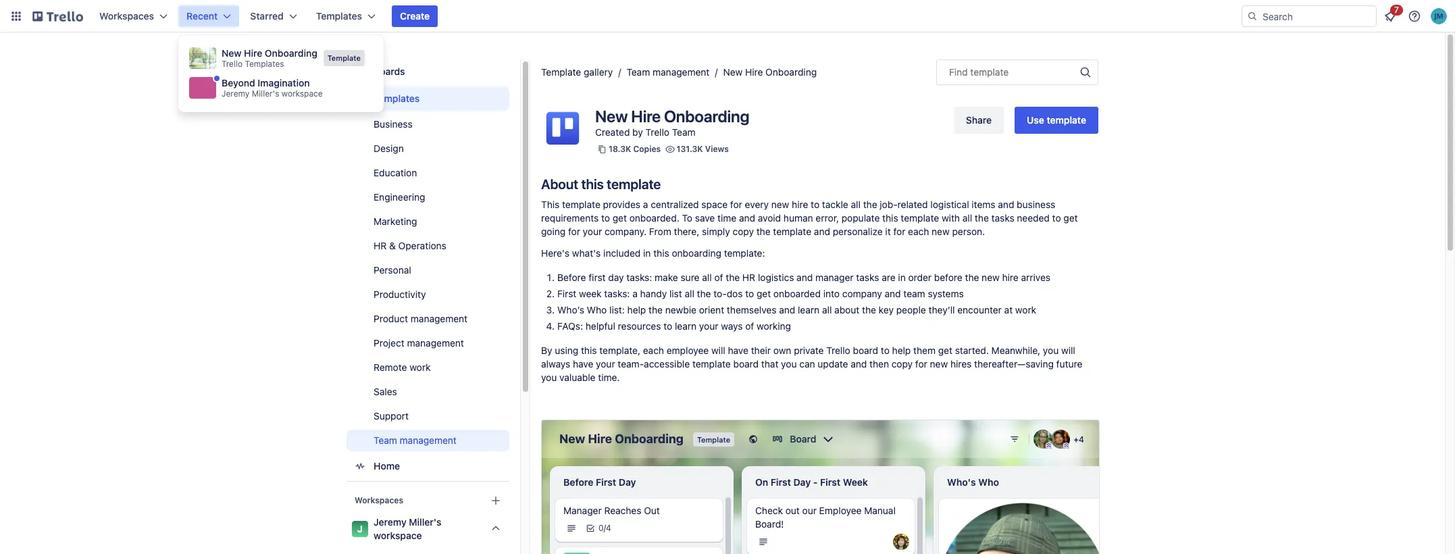 Task type: locate. For each thing, give the bounding box(es) containing it.
0 horizontal spatial work
[[410, 361, 431, 373]]

will down ways
[[711, 345, 725, 356]]

help
[[627, 304, 646, 316], [892, 345, 911, 356]]

template right 'find'
[[970, 66, 1009, 78]]

copy inside this template provides a centralized space for every new hire to tackle all the job-related logistical items and business requirements to get onboarded. to save time and avoid human error, populate this template with all the tasks needed to get going for your company. from there, simply copy the template and personalize it for each new person.
[[733, 226, 754, 237]]

all right 'sure'
[[702, 272, 712, 283]]

get inside by using this template, each employee will have their own private trello board to help them get started. meanwhile, you will always have your team-accessible template board that you can update and then copy for new hires thereafter—saving future you valuable time.
[[938, 345, 953, 356]]

day
[[608, 272, 624, 283]]

team up the 131.3k
[[672, 126, 696, 138]]

copy
[[733, 226, 754, 237], [892, 358, 913, 370]]

by using this template, each employee will have their own private trello board to help them get started. meanwhile, you will always have your team-accessible template board that you can update and then copy for new hires thereafter—saving future you valuable time.
[[541, 345, 1083, 383]]

have up valuable
[[573, 358, 593, 370]]

in right are
[[898, 272, 906, 283]]

0 vertical spatial hire
[[244, 47, 262, 59]]

1 horizontal spatial templates
[[316, 10, 362, 22]]

1 vertical spatial your
[[699, 320, 718, 332]]

hr up dos
[[742, 272, 755, 283]]

templates for the templates dropdown button
[[316, 10, 362, 22]]

templates link
[[347, 86, 509, 111]]

tasks inside this template provides a centralized space for every new hire to tackle all the job-related logistical items and business requirements to get onboarded. to save time and avoid human error, populate this template with all the tasks needed to get going for your company. from there, simply copy the template and personalize it for each new person.
[[992, 212, 1015, 224]]

hire up beyond in the left of the page
[[244, 47, 262, 59]]

first
[[557, 288, 576, 299]]

1 vertical spatial copy
[[892, 358, 913, 370]]

meanwhile,
[[992, 345, 1041, 356]]

miller's down home link
[[409, 516, 442, 528]]

Find template field
[[936, 59, 1099, 85]]

1 vertical spatial miller's
[[409, 516, 442, 528]]

1 horizontal spatial jeremy
[[374, 516, 407, 528]]

new inside new hire onboarding trello templates
[[222, 47, 241, 59]]

0 vertical spatial miller's
[[252, 88, 279, 99]]

0 horizontal spatial miller's
[[252, 88, 279, 99]]

templates up board icon
[[316, 10, 362, 22]]

trello inside new hire onboarding trello templates
[[222, 59, 243, 69]]

time.
[[598, 372, 620, 383]]

0 horizontal spatial hire
[[244, 47, 262, 59]]

template down employee
[[692, 358, 731, 370]]

miller's down new hire onboarding trello templates
[[252, 88, 279, 99]]

board down their
[[733, 358, 759, 370]]

faqs:
[[557, 320, 583, 332]]

jeremy miller (jeremymiller198) image
[[1431, 8, 1447, 24]]

templates inside templates link
[[374, 93, 420, 104]]

items
[[972, 199, 996, 210]]

1 horizontal spatial tasks
[[992, 212, 1015, 224]]

hire down primary element
[[745, 66, 763, 78]]

2 vertical spatial you
[[541, 372, 557, 383]]

7 notifications image
[[1382, 8, 1399, 24]]

0 vertical spatial new
[[222, 47, 241, 59]]

personalize
[[833, 226, 883, 237]]

0 horizontal spatial a
[[633, 288, 638, 299]]

1 vertical spatial tasks
[[856, 272, 879, 283]]

1 vertical spatial of
[[745, 320, 754, 332]]

of down themselves
[[745, 320, 754, 332]]

templates for templates link
[[374, 93, 420, 104]]

and down onboarded
[[779, 304, 795, 316]]

design
[[374, 143, 404, 154]]

team management link down support link
[[347, 430, 509, 451]]

Search field
[[1258, 6, 1376, 26]]

board up then
[[853, 345, 878, 356]]

new for new hire onboarding trello templates
[[222, 47, 241, 59]]

new hire onboarding
[[723, 66, 817, 78]]

0 vertical spatial workspaces
[[99, 10, 154, 22]]

back to home image
[[32, 5, 83, 27]]

0 horizontal spatial each
[[643, 345, 664, 356]]

the down handy
[[649, 304, 663, 316]]

onboarding for new hire onboarding trello templates
[[265, 47, 317, 59]]

to right needed
[[1052, 212, 1061, 224]]

use
[[1027, 114, 1044, 126]]

0 horizontal spatial have
[[573, 358, 593, 370]]

0 horizontal spatial team management
[[374, 434, 457, 446]]

template,
[[599, 345, 641, 356]]

1 vertical spatial hr
[[742, 272, 755, 283]]

1 horizontal spatial in
[[898, 272, 906, 283]]

project management link
[[347, 332, 509, 354]]

use template button
[[1015, 107, 1099, 134]]

get up hires
[[938, 345, 953, 356]]

0 vertical spatial team
[[627, 66, 650, 78]]

your up "time."
[[596, 358, 615, 370]]

0 vertical spatial in
[[643, 247, 651, 259]]

jeremy
[[222, 88, 250, 99], [374, 516, 407, 528]]

each down related
[[908, 226, 929, 237]]

templates inside dropdown button
[[316, 10, 362, 22]]

copy inside by using this template, each employee will have their own private trello board to help them get started. meanwhile, you will always have your team-accessible template board that you can update and then copy for new hires thereafter—saving future you valuable time.
[[892, 358, 913, 370]]

who
[[587, 304, 607, 316]]

hire inside new hire onboarding trello templates
[[244, 47, 262, 59]]

new up the created
[[595, 107, 628, 126]]

template for template gallery
[[541, 66, 581, 78]]

1 vertical spatial onboarding
[[766, 66, 817, 78]]

help inside by using this template, each employee will have their own private trello board to help them get started. meanwhile, you will always have your team-accessible template board that you can update and then copy for new hires thereafter—saving future you valuable time.
[[892, 345, 911, 356]]

all up populate
[[851, 199, 861, 210]]

template down human
[[773, 226, 812, 237]]

0 horizontal spatial board
[[733, 358, 759, 370]]

tasks: up handy
[[627, 272, 652, 283]]

1 horizontal spatial each
[[908, 226, 929, 237]]

you up future at right bottom
[[1043, 345, 1059, 356]]

0 horizontal spatial hr
[[374, 240, 387, 251]]

this inside by using this template, each employee will have their own private trello board to help them get started. meanwhile, you will always have your team-accessible template board that you can update and then copy for new hires thereafter—saving future you valuable time.
[[581, 345, 597, 356]]

tasks down items
[[992, 212, 1015, 224]]

trello right by
[[646, 126, 670, 138]]

2 vertical spatial trello
[[826, 345, 850, 356]]

sure
[[681, 272, 700, 283]]

boards
[[374, 66, 405, 77]]

1 horizontal spatial hire
[[1002, 272, 1019, 283]]

find
[[949, 66, 968, 78]]

a inside before first day tasks: make sure all of the hr logistics and manager tasks are in order before the new hire arrives first week tasks: a handy list all the to-dos to get onboarded into company and team systems who's who list: help the newbie orient themselves and learn all about the key people they'll encounter at work faqs: helpful resources to learn your ways of working
[[633, 288, 638, 299]]

onboarding inside new hire onboarding created by trello team
[[664, 107, 749, 126]]

templates up beyond imagination jeremy miller's workspace on the left top of the page
[[245, 59, 284, 69]]

1 vertical spatial workspace
[[374, 530, 422, 541]]

1 vertical spatial each
[[643, 345, 664, 356]]

get down provides
[[613, 212, 627, 224]]

1 horizontal spatial board
[[853, 345, 878, 356]]

recent button
[[178, 5, 239, 27]]

onboarding inside new hire onboarding trello templates
[[265, 47, 317, 59]]

0 horizontal spatial help
[[627, 304, 646, 316]]

hire inside new hire onboarding created by trello team
[[631, 107, 661, 126]]

templates inside new hire onboarding trello templates
[[245, 59, 284, 69]]

have left their
[[728, 345, 749, 356]]

1 vertical spatial have
[[573, 358, 593, 370]]

templates up business
[[374, 93, 420, 104]]

a left handy
[[633, 288, 638, 299]]

1 vertical spatial work
[[410, 361, 431, 373]]

your down the orient
[[699, 320, 718, 332]]

handy
[[640, 288, 667, 299]]

new inside by using this template, each employee will have their own private trello board to help them get started. meanwhile, you will always have your team-accessible template board that you can update and then copy for new hires thereafter—saving future you valuable time.
[[930, 358, 948, 370]]

beyond
[[222, 77, 255, 89]]

1 horizontal spatial help
[[892, 345, 911, 356]]

each up accessible at the bottom of page
[[643, 345, 664, 356]]

the down items
[[975, 212, 989, 224]]

team
[[627, 66, 650, 78], [672, 126, 696, 138], [374, 434, 397, 446]]

this down job-
[[882, 212, 898, 224]]

new down with
[[932, 226, 950, 237]]

131.3k views
[[677, 144, 729, 154]]

engineering link
[[347, 186, 509, 208]]

0 vertical spatial a
[[643, 199, 648, 210]]

this template provides a centralized space for every new hire to tackle all the job-related logistical items and business requirements to get onboarded. to save time and avoid human error, populate this template with all the tasks needed to get going for your company. from there, simply copy the template and personalize it for each new person.
[[541, 199, 1078, 237]]

template gallery link
[[541, 66, 613, 78]]

hire inside before first day tasks: make sure all of the hr logistics and manager tasks are in order before the new hire arrives first week tasks: a handy list all the to-dos to get onboarded into company and team systems who's who list: help the newbie orient themselves and learn all about the key people they'll encounter at work faqs: helpful resources to learn your ways of working
[[1002, 272, 1019, 283]]

onboarding for new hire onboarding
[[766, 66, 817, 78]]

new for new hire onboarding created by trello team
[[595, 107, 628, 126]]

centralized
[[651, 199, 699, 210]]

started.
[[955, 345, 989, 356]]

1 horizontal spatial work
[[1015, 304, 1036, 316]]

2 horizontal spatial team
[[672, 126, 696, 138]]

hire left arrives
[[1002, 272, 1019, 283]]

a inside this template provides a centralized space for every new hire to tackle all the job-related logistical items and business requirements to get onboarded. to save time and avoid human error, populate this template with all the tasks needed to get going for your company. from there, simply copy the template and personalize it for each new person.
[[643, 199, 648, 210]]

0 vertical spatial tasks:
[[627, 272, 652, 283]]

starred button
[[242, 5, 305, 27]]

your up what's
[[583, 226, 602, 237]]

product management link
[[347, 308, 509, 330]]

0 horizontal spatial workspaces
[[99, 10, 154, 22]]

you down always
[[541, 372, 557, 383]]

here's what's included in this onboarding template:
[[541, 247, 765, 259]]

work inside 'link'
[[410, 361, 431, 373]]

1 horizontal spatial hr
[[742, 272, 755, 283]]

1 horizontal spatial a
[[643, 199, 648, 210]]

with
[[942, 212, 960, 224]]

a
[[643, 199, 648, 210], [633, 288, 638, 299]]

avoid
[[758, 212, 781, 224]]

and left then
[[851, 358, 867, 370]]

template
[[327, 53, 361, 62], [541, 66, 581, 78]]

team down support
[[374, 434, 397, 446]]

help up resources
[[627, 304, 646, 316]]

workspaces inside popup button
[[99, 10, 154, 22]]

0 vertical spatial each
[[908, 226, 929, 237]]

get up themselves
[[757, 288, 771, 299]]

copy right then
[[892, 358, 913, 370]]

for down them
[[915, 358, 928, 370]]

trello up beyond in the left of the page
[[222, 59, 243, 69]]

trello up update
[[826, 345, 850, 356]]

hire for new hire onboarding created by trello team
[[631, 107, 661, 126]]

0 horizontal spatial jeremy
[[222, 88, 250, 99]]

2 vertical spatial new
[[595, 107, 628, 126]]

management down support link
[[400, 434, 457, 446]]

template left "gallery"
[[541, 66, 581, 78]]

then
[[870, 358, 889, 370]]

recent
[[187, 10, 218, 22]]

1 horizontal spatial you
[[781, 358, 797, 370]]

0 horizontal spatial learn
[[675, 320, 697, 332]]

18.3k copies
[[609, 144, 661, 154]]

accessible
[[644, 358, 690, 370]]

0 vertical spatial tasks
[[992, 212, 1015, 224]]

1 horizontal spatial onboarding
[[664, 107, 749, 126]]

1 vertical spatial templates
[[245, 59, 284, 69]]

imagination
[[258, 77, 310, 89]]

workspace
[[282, 88, 323, 99], [374, 530, 422, 541]]

to
[[811, 199, 820, 210], [601, 212, 610, 224], [1052, 212, 1061, 224], [745, 288, 754, 299], [664, 320, 672, 332], [881, 345, 890, 356]]

new inside new hire onboarding created by trello team
[[595, 107, 628, 126]]

and down every
[[739, 212, 755, 224]]

1 vertical spatial new
[[723, 66, 743, 78]]

0 vertical spatial have
[[728, 345, 749, 356]]

0 vertical spatial hire
[[792, 199, 808, 210]]

team right "gallery"
[[627, 66, 650, 78]]

2 horizontal spatial trello
[[826, 345, 850, 356]]

template up provides
[[607, 176, 661, 192]]

0 vertical spatial trello
[[222, 59, 243, 69]]

own
[[774, 345, 791, 356]]

hire up human
[[792, 199, 808, 210]]

2 horizontal spatial you
[[1043, 345, 1059, 356]]

workspace down new hire onboarding trello templates
[[282, 88, 323, 99]]

learn down newbie
[[675, 320, 697, 332]]

&
[[389, 240, 396, 251]]

template right use
[[1047, 114, 1086, 126]]

1 horizontal spatial workspace
[[374, 530, 422, 541]]

1 horizontal spatial copy
[[892, 358, 913, 370]]

tasks: up "list:"
[[604, 288, 630, 299]]

personal link
[[347, 259, 509, 281]]

template up board icon
[[327, 53, 361, 62]]

related
[[898, 199, 928, 210]]

template inside 'button'
[[1047, 114, 1086, 126]]

the right the before
[[965, 272, 979, 283]]

1 vertical spatial a
[[633, 288, 638, 299]]

jeremy down new hire onboarding trello templates
[[222, 88, 250, 99]]

this
[[541, 199, 560, 210]]

team management link up new hire onboarding created by trello team
[[627, 66, 710, 78]]

to
[[682, 212, 693, 224]]

0 vertical spatial template
[[327, 53, 361, 62]]

product
[[374, 313, 408, 324]]

search image
[[1247, 11, 1258, 22]]

new up beyond in the left of the page
[[222, 47, 241, 59]]

hires
[[951, 358, 972, 370]]

2 horizontal spatial new
[[723, 66, 743, 78]]

0 horizontal spatial hire
[[792, 199, 808, 210]]

and inside by using this template, each employee will have their own private trello board to help them get started. meanwhile, you will always have your team-accessible template board that you can update and then copy for new hires thereafter—saving future you valuable time.
[[851, 358, 867, 370]]

in right included
[[643, 247, 651, 259]]

they'll
[[929, 304, 955, 316]]

that
[[761, 358, 779, 370]]

menu
[[186, 43, 376, 104]]

primary element
[[0, 0, 1455, 32]]

newbie
[[665, 304, 697, 316]]

ways
[[721, 320, 743, 332]]

2 horizontal spatial templates
[[374, 93, 420, 104]]

to down provides
[[601, 212, 610, 224]]

create a workspace image
[[488, 493, 504, 509]]

tasks
[[992, 212, 1015, 224], [856, 272, 879, 283]]

hire up by
[[631, 107, 661, 126]]

1 vertical spatial jeremy
[[374, 516, 407, 528]]

populate
[[842, 212, 880, 224]]

0 vertical spatial jeremy
[[222, 88, 250, 99]]

management down productivity link
[[411, 313, 468, 324]]

new up encounter
[[982, 272, 1000, 283]]

business link
[[347, 114, 509, 135]]

0 horizontal spatial will
[[711, 345, 725, 356]]

2 vertical spatial onboarding
[[664, 107, 749, 126]]

working
[[757, 320, 791, 332]]

new
[[771, 199, 789, 210], [932, 226, 950, 237], [982, 272, 1000, 283], [930, 358, 948, 370]]

0 horizontal spatial workspace
[[282, 88, 323, 99]]

jeremy inside beyond imagination jeremy miller's workspace
[[222, 88, 250, 99]]

each
[[908, 226, 929, 237], [643, 345, 664, 356]]

all
[[851, 199, 861, 210], [963, 212, 972, 224], [702, 272, 712, 283], [685, 288, 694, 299], [822, 304, 832, 316]]

and down 'error,'
[[814, 226, 830, 237]]

0 vertical spatial of
[[714, 272, 723, 283]]

hr left &
[[374, 240, 387, 251]]

by
[[632, 126, 643, 138]]

2 vertical spatial your
[[596, 358, 615, 370]]

team inside new hire onboarding created by trello team
[[672, 126, 696, 138]]

0 vertical spatial help
[[627, 304, 646, 316]]

to inside by using this template, each employee will have their own private trello board to help them get started. meanwhile, you will always have your team-accessible template board that you can update and then copy for new hires thereafter—saving future you valuable time.
[[881, 345, 890, 356]]

all up person.
[[963, 212, 972, 224]]

2 vertical spatial templates
[[374, 93, 420, 104]]

about
[[834, 304, 860, 316]]

team management
[[627, 66, 710, 78], [374, 434, 457, 446]]

hr inside before first day tasks: make sure all of the hr logistics and manager tasks are in order before the new hire arrives first week tasks: a handy list all the to-dos to get onboarded into company and team systems who's who list: help the newbie orient themselves and learn all about the key people they'll encounter at work faqs: helpful resources to learn your ways of working
[[742, 272, 755, 283]]

of up 'to-'
[[714, 272, 723, 283]]

0 vertical spatial your
[[583, 226, 602, 237]]

help left them
[[892, 345, 911, 356]]

for
[[730, 199, 742, 210], [568, 226, 580, 237], [893, 226, 906, 237], [915, 358, 928, 370]]

1 horizontal spatial hire
[[631, 107, 661, 126]]

0 vertical spatial copy
[[733, 226, 754, 237]]

0 horizontal spatial template
[[327, 53, 361, 62]]

1 horizontal spatial miller's
[[409, 516, 442, 528]]

will up future at right bottom
[[1061, 345, 1075, 356]]

new up avoid
[[771, 199, 789, 210]]

to up then
[[881, 345, 890, 356]]

1 horizontal spatial new
[[595, 107, 628, 126]]

you down the own
[[781, 358, 797, 370]]

1 vertical spatial hire
[[745, 66, 763, 78]]

new down primary element
[[723, 66, 743, 78]]

1 horizontal spatial will
[[1061, 345, 1075, 356]]

1 horizontal spatial team management link
[[627, 66, 710, 78]]

copy down "time"
[[733, 226, 754, 237]]

work
[[1015, 304, 1036, 316], [410, 361, 431, 373]]

people
[[896, 304, 926, 316]]

0 horizontal spatial trello
[[222, 59, 243, 69]]

hire
[[244, 47, 262, 59], [745, 66, 763, 78], [631, 107, 661, 126]]

2 horizontal spatial hire
[[745, 66, 763, 78]]

0 vertical spatial hr
[[374, 240, 387, 251]]

18.3k
[[609, 144, 631, 154]]

team management up new hire onboarding created by trello team
[[627, 66, 710, 78]]

workspace inside the jeremy miller's workspace
[[374, 530, 422, 541]]

0 horizontal spatial tasks
[[856, 272, 879, 283]]

marketing
[[374, 216, 417, 227]]

before
[[557, 272, 586, 283]]

product management
[[374, 313, 468, 324]]

1 vertical spatial template
[[541, 66, 581, 78]]



Task type: vqa. For each thing, say whether or not it's contained in the screenshot.
Trello within the New Hire Onboarding Created by Trello Team
yes



Task type: describe. For each thing, give the bounding box(es) containing it.
1 horizontal spatial workspaces
[[355, 495, 403, 505]]

your inside by using this template, each employee will have their own private trello board to help them get started. meanwhile, you will always have your team-accessible template board that you can update and then copy for new hires thereafter—saving future you valuable time.
[[596, 358, 615, 370]]

human
[[784, 212, 813, 224]]

support
[[374, 410, 409, 422]]

0 horizontal spatial of
[[714, 272, 723, 283]]

to right dos
[[745, 288, 754, 299]]

project management
[[374, 337, 464, 349]]

requirements
[[541, 212, 599, 224]]

remote work
[[374, 361, 431, 373]]

home image
[[352, 458, 368, 474]]

tasks inside before first day tasks: make sure all of the hr logistics and manager tasks are in order before the new hire arrives first week tasks: a handy list all the to-dos to get onboarded into company and team systems who's who list: help the newbie orient themselves and learn all about the key people they'll encounter at work faqs: helpful resources to learn your ways of working
[[856, 272, 879, 283]]

new inside before first day tasks: make sure all of the hr logistics and manager tasks are in order before the new hire arrives first week tasks: a handy list all the to-dos to get onboarded into company and team systems who's who list: help the newbie orient themselves and learn all about the key people they'll encounter at work faqs: helpful resources to learn your ways of working
[[982, 272, 1000, 283]]

management up new hire onboarding created by trello team
[[653, 66, 710, 78]]

personal
[[374, 264, 411, 276]]

orient
[[699, 304, 724, 316]]

0 vertical spatial you
[[1043, 345, 1059, 356]]

update
[[818, 358, 848, 370]]

operations
[[398, 240, 446, 251]]

onboarded.
[[629, 212, 679, 224]]

workspace inside beyond imagination jeremy miller's workspace
[[282, 88, 323, 99]]

new hire onboarding created by trello team
[[595, 107, 749, 138]]

education link
[[347, 162, 509, 184]]

the left key
[[862, 304, 876, 316]]

boards link
[[347, 59, 509, 84]]

from
[[649, 226, 671, 237]]

productivity
[[374, 288, 426, 300]]

trello team image
[[541, 107, 584, 150]]

this down from
[[653, 247, 669, 259]]

thereafter—saving
[[974, 358, 1054, 370]]

first
[[589, 272, 606, 283]]

job-
[[880, 199, 898, 210]]

about this template
[[541, 176, 661, 192]]

your inside before first day tasks: make sure all of the hr logistics and manager tasks are in order before the new hire arrives first week tasks: a handy list all the to-dos to get onboarded into company and team systems who's who list: help the newbie orient themselves and learn all about the key people they'll encounter at work faqs: helpful resources to learn your ways of working
[[699, 320, 718, 332]]

sales link
[[347, 381, 509, 403]]

new for new hire onboarding
[[723, 66, 743, 78]]

for right it
[[893, 226, 906, 237]]

here's
[[541, 247, 570, 259]]

hire for new hire onboarding trello templates
[[244, 47, 262, 59]]

trello inside new hire onboarding created by trello team
[[646, 126, 670, 138]]

every
[[745, 199, 769, 210]]

the down avoid
[[757, 226, 771, 237]]

for inside by using this template, each employee will have their own private trello board to help them get started. meanwhile, you will always have your team-accessible template board that you can update and then copy for new hires thereafter—saving future you valuable time.
[[915, 358, 928, 370]]

template gallery
[[541, 66, 613, 78]]

created
[[595, 126, 630, 138]]

0 horizontal spatial team management link
[[347, 430, 509, 451]]

for up "time"
[[730, 199, 742, 210]]

hire for new hire onboarding
[[745, 66, 763, 78]]

tackle
[[822, 199, 848, 210]]

to-
[[714, 288, 727, 299]]

1 horizontal spatial have
[[728, 345, 749, 356]]

board image
[[352, 64, 368, 80]]

get inside before first day tasks: make sure all of the hr logistics and manager tasks are in order before the new hire arrives first week tasks: a handy list all the to-dos to get onboarded into company and team systems who's who list: help the newbie orient themselves and learn all about the key people they'll encounter at work faqs: helpful resources to learn your ways of working
[[757, 288, 771, 299]]

the up populate
[[863, 199, 877, 210]]

marketing link
[[347, 211, 509, 232]]

miller's inside beyond imagination jeremy miller's workspace
[[252, 88, 279, 99]]

share
[[966, 114, 992, 126]]

miller's inside the jeremy miller's workspace
[[409, 516, 442, 528]]

key
[[879, 304, 894, 316]]

hire inside this template provides a centralized space for every new hire to tackle all the job-related logistical items and business requirements to get onboarded. to save time and avoid human error, populate this template with all the tasks needed to get going for your company. from there, simply copy the template and personalize it for each new person.
[[792, 199, 808, 210]]

what's
[[572, 247, 601, 259]]

list
[[670, 288, 682, 299]]

productivity link
[[347, 284, 509, 305]]

0 vertical spatial board
[[853, 345, 878, 356]]

gallery
[[584, 66, 613, 78]]

beyond imagination jeremy miller's workspace
[[222, 77, 323, 99]]

business
[[374, 118, 413, 130]]

education
[[374, 167, 417, 178]]

your inside this template provides a centralized space for every new hire to tackle all the job-related logistical items and business requirements to get onboarded. to save time and avoid human error, populate this template with all the tasks needed to get going for your company. from there, simply copy the template and personalize it for each new person.
[[583, 226, 602, 237]]

resources
[[618, 320, 661, 332]]

get right needed
[[1064, 212, 1078, 224]]

error,
[[816, 212, 839, 224]]

template inside by using this template, each employee will have their own private trello board to help them get started. meanwhile, you will always have your team-accessible template board that you can update and then copy for new hires thereafter—saving future you valuable time.
[[692, 358, 731, 370]]

week
[[579, 288, 602, 299]]

each inside by using this template, each employee will have their own private trello board to help them get started. meanwhile, you will always have your team-accessible template board that you can update and then copy for new hires thereafter—saving future you valuable time.
[[643, 345, 664, 356]]

included
[[603, 247, 641, 259]]

1 vertical spatial team management
[[374, 434, 457, 446]]

all down into
[[822, 304, 832, 316]]

1 vertical spatial you
[[781, 358, 797, 370]]

their
[[751, 345, 771, 356]]

templates button
[[308, 5, 384, 27]]

trello inside by using this template, each employee will have their own private trello board to help them get started. meanwhile, you will always have your team-accessible template board that you can update and then copy for new hires thereafter—saving future you valuable time.
[[826, 345, 850, 356]]

person.
[[952, 226, 985, 237]]

onboarding
[[672, 247, 722, 259]]

template:
[[724, 247, 765, 259]]

design link
[[347, 138, 509, 159]]

work inside before first day tasks: make sure all of the hr logistics and manager tasks are in order before the new hire arrives first week tasks: a handy list all the to-dos to get onboarded into company and team systems who's who list: help the newbie orient themselves and learn all about the key people they'll encounter at work faqs: helpful resources to learn your ways of working
[[1015, 304, 1036, 316]]

by
[[541, 345, 552, 356]]

0 vertical spatial team management
[[627, 66, 710, 78]]

1 vertical spatial tasks:
[[604, 288, 630, 299]]

simply
[[702, 226, 730, 237]]

2 will from the left
[[1061, 345, 1075, 356]]

it
[[885, 226, 891, 237]]

management inside 'link'
[[407, 337, 464, 349]]

0 vertical spatial team management link
[[627, 66, 710, 78]]

engineering
[[374, 191, 425, 203]]

about
[[541, 176, 578, 192]]

this right "about"
[[581, 176, 604, 192]]

remote
[[374, 361, 407, 373]]

logistical
[[931, 199, 969, 210]]

before
[[934, 272, 963, 283]]

and right items
[[998, 199, 1014, 210]]

for down requirements
[[568, 226, 580, 237]]

1 horizontal spatial team
[[627, 66, 650, 78]]

this inside this template provides a centralized space for every new hire to tackle all the job-related logistical items and business requirements to get onboarded. to save time and avoid human error, populate this template with all the tasks needed to get going for your company. from there, simply copy the template and personalize it for each new person.
[[882, 212, 898, 224]]

business
[[1017, 199, 1055, 210]]

encounter
[[958, 304, 1002, 316]]

0 horizontal spatial team
[[374, 434, 397, 446]]

to down newbie
[[664, 320, 672, 332]]

support link
[[347, 405, 509, 427]]

order
[[908, 272, 932, 283]]

using
[[555, 345, 578, 356]]

new hire onboarding link
[[723, 66, 817, 78]]

open information menu image
[[1408, 9, 1422, 23]]

and down are
[[885, 288, 901, 299]]

0 horizontal spatial in
[[643, 247, 651, 259]]

onboarding for new hire onboarding created by trello team
[[664, 107, 749, 126]]

always
[[541, 358, 570, 370]]

menu containing new hire onboarding
[[186, 43, 376, 104]]

1 horizontal spatial of
[[745, 320, 754, 332]]

template down related
[[901, 212, 939, 224]]

and up onboarded
[[797, 272, 813, 283]]

space
[[702, 199, 728, 210]]

company
[[842, 288, 882, 299]]

template up requirements
[[562, 199, 601, 210]]

the left 'to-'
[[697, 288, 711, 299]]

each inside this template provides a centralized space for every new hire to tackle all the job-related logistical items and business requirements to get onboarded. to save time and avoid human error, populate this template with all the tasks needed to get going for your company. from there, simply copy the template and personalize it for each new person.
[[908, 226, 929, 237]]

1 will from the left
[[711, 345, 725, 356]]

are
[[882, 272, 896, 283]]

employee
[[667, 345, 709, 356]]

help inside before first day tasks: make sure all of the hr logistics and manager tasks are in order before the new hire arrives first week tasks: a handy list all the to-dos to get onboarded into company and team systems who's who list: help the newbie orient themselves and learn all about the key people they'll encounter at work faqs: helpful resources to learn your ways of working
[[627, 304, 646, 316]]

manager
[[815, 272, 854, 283]]

1 horizontal spatial learn
[[798, 304, 820, 316]]

provides
[[603, 199, 641, 210]]

in inside before first day tasks: make sure all of the hr logistics and manager tasks are in order before the new hire arrives first week tasks: a handy list all the to-dos to get onboarded into company and team systems who's who list: help the newbie orient themselves and learn all about the key people they'll encounter at work faqs: helpful resources to learn your ways of working
[[898, 272, 906, 283]]

helpful
[[586, 320, 615, 332]]

1 vertical spatial board
[[733, 358, 759, 370]]

to up 'error,'
[[811, 199, 820, 210]]

before first day tasks: make sure all of the hr logistics and manager tasks are in order before the new hire arrives first week tasks: a handy list all the to-dos to get onboarded into company and team systems who's who list: help the newbie orient themselves and learn all about the key people they'll encounter at work faqs: helpful resources to learn your ways of working
[[557, 272, 1051, 332]]

the up dos
[[726, 272, 740, 283]]

logistics
[[758, 272, 794, 283]]

template for template
[[327, 53, 361, 62]]

jeremy inside the jeremy miller's workspace
[[374, 516, 407, 528]]

all right list
[[685, 288, 694, 299]]

131.3k
[[677, 144, 703, 154]]

into
[[823, 288, 840, 299]]

team-
[[618, 358, 644, 370]]

template inside field
[[970, 66, 1009, 78]]

going
[[541, 226, 566, 237]]

views
[[705, 144, 729, 154]]

home
[[374, 460, 400, 472]]

find template
[[949, 66, 1009, 78]]

sales
[[374, 386, 397, 397]]

themselves
[[727, 304, 777, 316]]



